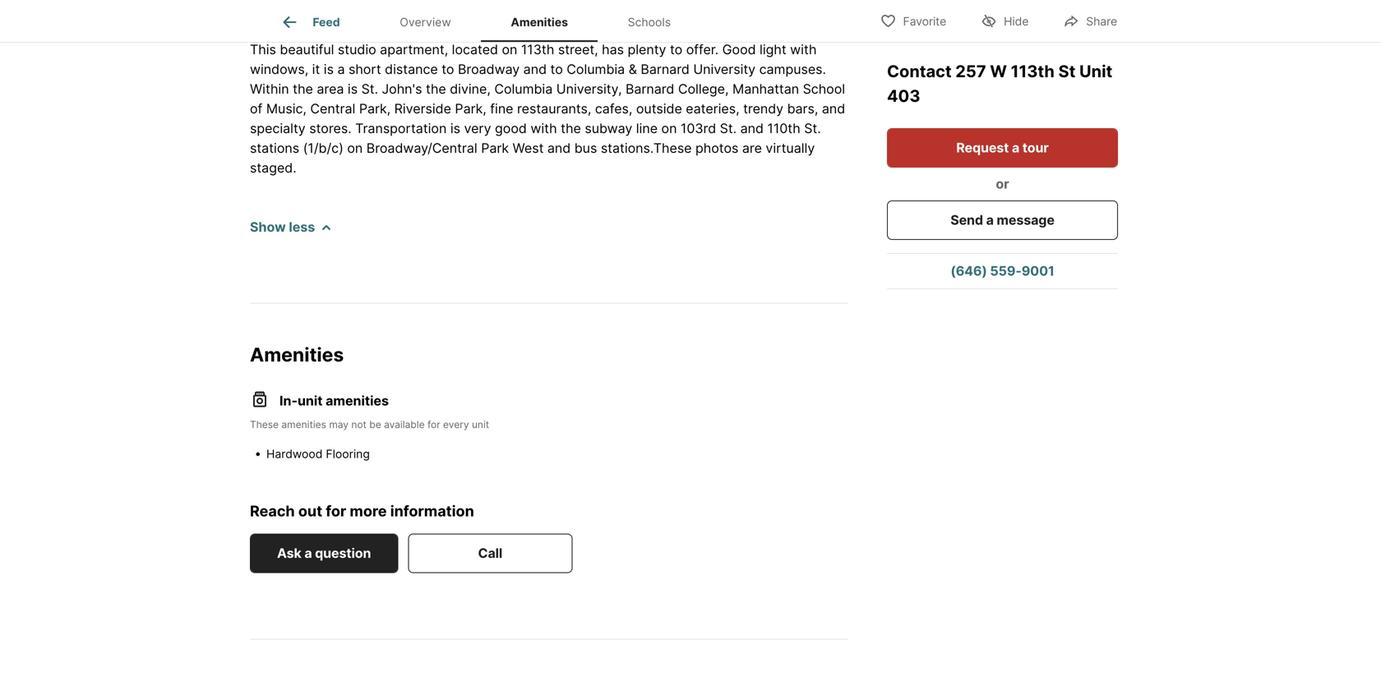 Task type: vqa. For each thing, say whether or not it's contained in the screenshot.
street,
yes



Task type: describe. For each thing, give the bounding box(es) containing it.
eateries,
[[686, 101, 740, 117]]

transportation
[[355, 120, 447, 136]]

and up restaurants,
[[523, 61, 547, 77]]

contact
[[887, 61, 956, 81]]

and up are
[[740, 120, 764, 136]]

call link
[[408, 534, 572, 573]]

available
[[384, 419, 425, 431]]

university,
[[556, 81, 622, 97]]

0 vertical spatial barnard
[[641, 61, 690, 77]]

has
[[602, 41, 624, 57]]

these
[[250, 419, 279, 431]]

(646) 559-9001
[[951, 263, 1055, 279]]

ask a question
[[277, 545, 371, 562]]

be
[[369, 419, 381, 431]]

1 vertical spatial barnard
[[626, 81, 674, 97]]

school
[[803, 81, 845, 97]]

schools
[[628, 15, 671, 29]]

1 vertical spatial with
[[531, 120, 557, 136]]

send
[[951, 212, 983, 228]]

stations
[[250, 140, 299, 156]]

2 horizontal spatial st.
[[804, 120, 821, 136]]

amenities inside tab
[[511, 15, 568, 29]]

overview
[[400, 15, 451, 29]]

broadway
[[458, 61, 520, 77]]

in-unit amenities
[[280, 393, 389, 409]]

cafes,
[[595, 101, 633, 117]]

110th
[[767, 120, 801, 136]]

divine,
[[450, 81, 491, 97]]

2 vertical spatial on
[[347, 140, 363, 156]]

0 vertical spatial on
[[502, 41, 517, 57]]

manhattan
[[732, 81, 799, 97]]

(1/b/c)
[[303, 140, 344, 156]]

beautiful
[[280, 41, 334, 57]]

line
[[636, 120, 658, 136]]

1 horizontal spatial with
[[790, 41, 817, 57]]

bus
[[574, 140, 597, 156]]

music,
[[266, 101, 307, 117]]

may
[[329, 419, 349, 431]]

reach
[[250, 502, 295, 520]]

0 vertical spatial unit
[[298, 393, 323, 409]]

are
[[742, 140, 762, 156]]

riverside
[[394, 101, 451, 117]]

john's
[[382, 81, 422, 97]]

more
[[350, 502, 387, 520]]

in-
[[280, 393, 298, 409]]

(646) 559-9001 button
[[887, 254, 1118, 289]]

hide button
[[967, 4, 1043, 37]]

113th inside this beautiful studio apartment, located on 113th street, has plenty to offer. good light with windows, it is a short distance to broadway and to columbia & barnard university campuses. within the area is st. john's the divine, columbia university, barnard college, manhattan school of music, central park, riverside park, fine restaurants, cafes, outside eateries, trendy bars, and specialty stores. transportation is very good with the subway line on 103rd st. and 110th st. stations (1/b/c) on broadway/central park west and bus stations.these photos are virtually staged.
[[521, 41, 554, 57]]

stores.
[[309, 120, 352, 136]]

broadway/central
[[366, 140, 477, 156]]

this beautiful studio apartment, located on 113th street, has plenty to offer. good light with windows, it is a short distance to broadway and to columbia & barnard university campuses. within the area is st. john's the divine, columbia university, barnard college, manhattan school of music, central park, riverside park, fine restaurants, cafes, outside eateries, trendy bars, and specialty stores. transportation is very good with the subway line on 103rd st. and 110th st. stations (1/b/c) on broadway/central park west and bus stations.these photos are virtually staged.
[[250, 41, 845, 176]]

less
[[289, 219, 315, 235]]

it
[[312, 61, 320, 77]]

a for send a message
[[986, 212, 994, 228]]

west
[[513, 140, 544, 156]]

street,
[[558, 41, 598, 57]]

feed
[[313, 15, 340, 29]]

information
[[390, 502, 474, 520]]

show less button
[[250, 217, 332, 237]]

0 horizontal spatial st.
[[361, 81, 378, 97]]

1 horizontal spatial st.
[[720, 120, 737, 136]]

central
[[310, 101, 355, 117]]

windows,
[[250, 61, 308, 77]]

0 horizontal spatial the
[[293, 81, 313, 97]]

overview tab
[[370, 2, 481, 42]]

university
[[693, 61, 756, 77]]

and left bus
[[547, 140, 571, 156]]

257
[[956, 61, 986, 81]]

ask a question button
[[250, 534, 398, 573]]

college,
[[678, 81, 729, 97]]

1 park, from the left
[[359, 101, 391, 117]]

2 horizontal spatial to
[[670, 41, 683, 57]]

559-
[[990, 263, 1022, 279]]

1 vertical spatial amenities
[[282, 419, 326, 431]]

st
[[1059, 61, 1076, 81]]

1 horizontal spatial the
[[426, 81, 446, 97]]

1 horizontal spatial to
[[550, 61, 563, 77]]

located
[[452, 41, 498, 57]]

103rd
[[681, 120, 716, 136]]

2 horizontal spatial is
[[450, 120, 460, 136]]

within
[[250, 81, 289, 97]]

257 w 113th st unit 403
[[887, 61, 1113, 106]]

2 horizontal spatial on
[[661, 120, 677, 136]]

show
[[250, 219, 286, 235]]

very
[[464, 120, 491, 136]]

photos
[[696, 140, 739, 156]]

light
[[760, 41, 786, 57]]

good
[[722, 41, 756, 57]]

request a tour
[[956, 140, 1049, 156]]

send a message button
[[887, 201, 1118, 240]]

113th inside 257 w 113th st unit 403
[[1011, 61, 1055, 81]]

tour
[[1022, 140, 1049, 156]]



Task type: locate. For each thing, give the bounding box(es) containing it.
columbia up fine
[[494, 81, 553, 97]]

0 horizontal spatial amenities
[[250, 343, 344, 366]]

show less
[[250, 219, 315, 235]]

hardwood flooring
[[266, 447, 370, 461]]

a left the "tour"
[[1012, 140, 1020, 156]]

403
[[887, 86, 920, 106]]

0 horizontal spatial park,
[[359, 101, 391, 117]]

schools tab
[[598, 2, 701, 42]]

1 vertical spatial unit
[[472, 419, 489, 431]]

offer.
[[686, 41, 719, 57]]

the down it
[[293, 81, 313, 97]]

amenities up in-
[[250, 343, 344, 366]]

outside
[[636, 101, 682, 117]]

campuses.
[[759, 61, 826, 77]]

a right send at top right
[[986, 212, 994, 228]]

2 park, from the left
[[455, 101, 486, 117]]

flooring
[[326, 447, 370, 461]]

1 vertical spatial amenities
[[250, 343, 344, 366]]

the up riverside
[[426, 81, 446, 97]]

favorite button
[[866, 4, 960, 37]]

1 horizontal spatial 113th
[[1011, 61, 1055, 81]]

a right ask
[[304, 545, 312, 562]]

1 vertical spatial on
[[661, 120, 677, 136]]

with up campuses.
[[790, 41, 817, 57]]

short
[[349, 61, 381, 77]]

0 horizontal spatial columbia
[[494, 81, 553, 97]]

1 vertical spatial 113th
[[1011, 61, 1055, 81]]

not
[[351, 419, 367, 431]]

2 vertical spatial is
[[450, 120, 460, 136]]

is
[[324, 61, 334, 77], [348, 81, 358, 97], [450, 120, 460, 136]]

or
[[996, 176, 1009, 192]]

113th left street,
[[521, 41, 554, 57]]

1 vertical spatial for
[[326, 502, 346, 520]]

for left every
[[427, 419, 440, 431]]

call
[[478, 545, 502, 562]]

specialty
[[250, 120, 306, 136]]

area
[[317, 81, 344, 97]]

&
[[629, 61, 637, 77]]

to down street,
[[550, 61, 563, 77]]

1 vertical spatial columbia
[[494, 81, 553, 97]]

send a message
[[951, 212, 1055, 228]]

a inside button
[[304, 545, 312, 562]]

call button
[[408, 534, 572, 573]]

0 vertical spatial is
[[324, 61, 334, 77]]

amenities up the not
[[326, 393, 389, 409]]

this
[[250, 41, 276, 57]]

(646)
[[951, 263, 987, 279]]

amenities
[[326, 393, 389, 409], [282, 419, 326, 431]]

a for request a tour
[[1012, 140, 1020, 156]]

every
[[443, 419, 469, 431]]

is left very
[[450, 120, 460, 136]]

on up broadway
[[502, 41, 517, 57]]

apartment,
[[380, 41, 448, 57]]

barnard
[[641, 61, 690, 77], [626, 81, 674, 97]]

columbia
[[567, 61, 625, 77], [494, 81, 553, 97]]

a inside this beautiful studio apartment, located on 113th street, has plenty to offer. good light with windows, it is a short distance to broadway and to columbia & barnard university campuses. within the area is st. john's the divine, columbia university, barnard college, manhattan school of music, central park, riverside park, fine restaurants, cafes, outside eateries, trendy bars, and specialty stores. transportation is very good with the subway line on 103rd st. and 110th st. stations (1/b/c) on broadway/central park west and bus stations.these photos are virtually staged.
[[337, 61, 345, 77]]

0 horizontal spatial on
[[347, 140, 363, 156]]

question
[[315, 545, 371, 562]]

share button
[[1049, 4, 1131, 37]]

park
[[481, 140, 509, 156]]

1 horizontal spatial unit
[[472, 419, 489, 431]]

columbia up university,
[[567, 61, 625, 77]]

a for ask a question
[[304, 545, 312, 562]]

trendy
[[743, 101, 784, 117]]

1 horizontal spatial is
[[348, 81, 358, 97]]

a up area at the top left of the page
[[337, 61, 345, 77]]

1 horizontal spatial columbia
[[567, 61, 625, 77]]

studio
[[338, 41, 376, 57]]

amenities down in-
[[282, 419, 326, 431]]

to left offer.
[[670, 41, 683, 57]]

tab list
[[250, 0, 714, 42]]

these amenities may not be available for every unit
[[250, 419, 489, 431]]

0 horizontal spatial for
[[326, 502, 346, 520]]

w
[[990, 61, 1007, 81]]

ask
[[277, 545, 302, 562]]

amenities
[[511, 15, 568, 29], [250, 343, 344, 366]]

1 vertical spatial is
[[348, 81, 358, 97]]

out
[[298, 502, 322, 520]]

distance
[[385, 61, 438, 77]]

0 horizontal spatial to
[[442, 61, 454, 77]]

and down "school"
[[822, 101, 845, 117]]

0 vertical spatial amenities
[[511, 15, 568, 29]]

amenities up street,
[[511, 15, 568, 29]]

0 horizontal spatial with
[[531, 120, 557, 136]]

subway
[[585, 120, 632, 136]]

to up divine,
[[442, 61, 454, 77]]

0 vertical spatial amenities
[[326, 393, 389, 409]]

good
[[495, 120, 527, 136]]

is right it
[[324, 61, 334, 77]]

for
[[427, 419, 440, 431], [326, 502, 346, 520]]

unit right every
[[472, 419, 489, 431]]

0 horizontal spatial unit
[[298, 393, 323, 409]]

barnard down plenty
[[641, 61, 690, 77]]

0 vertical spatial columbia
[[567, 61, 625, 77]]

0 horizontal spatial is
[[324, 61, 334, 77]]

st. up photos
[[720, 120, 737, 136]]

barnard up outside
[[626, 81, 674, 97]]

amenities tab
[[481, 2, 598, 42]]

0 vertical spatial with
[[790, 41, 817, 57]]

park, up transportation
[[359, 101, 391, 117]]

on down outside
[[661, 120, 677, 136]]

plenty
[[628, 41, 666, 57]]

favorite
[[903, 14, 946, 28]]

0 horizontal spatial 113th
[[521, 41, 554, 57]]

for right out
[[326, 502, 346, 520]]

st.
[[361, 81, 378, 97], [720, 120, 737, 136], [804, 120, 821, 136]]

request
[[956, 140, 1009, 156]]

tab list containing feed
[[250, 0, 714, 42]]

0 vertical spatial 113th
[[521, 41, 554, 57]]

request a tour button
[[887, 128, 1118, 168]]

1 horizontal spatial park,
[[455, 101, 486, 117]]

stations.these
[[601, 140, 692, 156]]

113th right w
[[1011, 61, 1055, 81]]

st. down short at the top left
[[361, 81, 378, 97]]

fine
[[490, 101, 513, 117]]

message
[[997, 212, 1055, 228]]

share
[[1086, 14, 1117, 28]]

park, down divine,
[[455, 101, 486, 117]]

on down the stores.
[[347, 140, 363, 156]]

of
[[250, 101, 263, 117]]

reach out for more information
[[250, 502, 474, 520]]

hardwood
[[266, 447, 323, 461]]

the up bus
[[561, 120, 581, 136]]

2 horizontal spatial the
[[561, 120, 581, 136]]

with
[[790, 41, 817, 57], [531, 120, 557, 136]]

the
[[293, 81, 313, 97], [426, 81, 446, 97], [561, 120, 581, 136]]

1 horizontal spatial on
[[502, 41, 517, 57]]

0 vertical spatial for
[[427, 419, 440, 431]]

virtually
[[766, 140, 815, 156]]

1 horizontal spatial amenities
[[511, 15, 568, 29]]

is right area at the top left of the page
[[348, 81, 358, 97]]

unit up hardwood flooring
[[298, 393, 323, 409]]

and
[[523, 61, 547, 77], [822, 101, 845, 117], [740, 120, 764, 136], [547, 140, 571, 156]]

9001
[[1022, 263, 1055, 279]]

1 horizontal spatial for
[[427, 419, 440, 431]]

with down restaurants,
[[531, 120, 557, 136]]

st. down bars,
[[804, 120, 821, 136]]



